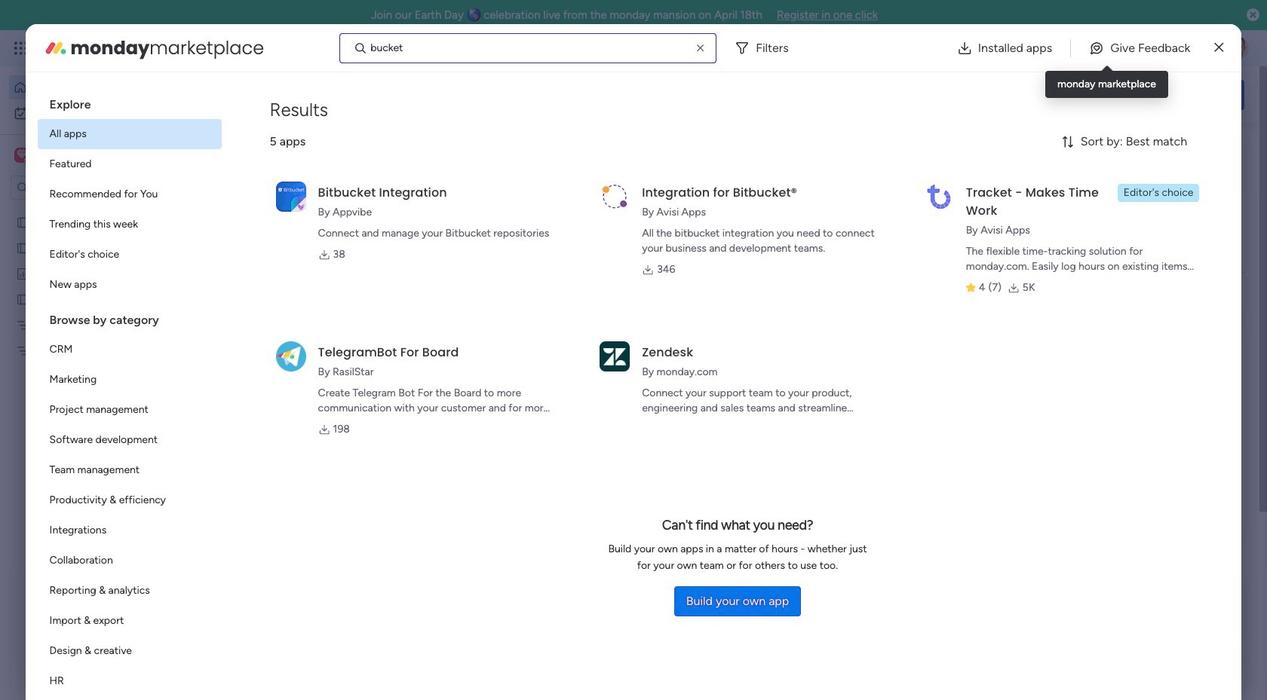Task type: locate. For each thing, give the bounding box(es) containing it.
monday marketplace image
[[1099, 41, 1114, 56]]

0 vertical spatial public board image
[[16, 215, 30, 229]]

2 public board image from the top
[[16, 241, 30, 255]]

public dashboard image
[[16, 266, 30, 281]]

v2 user feedback image
[[1030, 86, 1042, 103]]

check circle image
[[1041, 191, 1050, 202]]

Search in workspace field
[[32, 179, 126, 196]]

heading
[[37, 84, 221, 119], [37, 300, 221, 335]]

monday marketplace image
[[43, 36, 68, 60]]

1 heading from the top
[[37, 84, 221, 119]]

list box
[[37, 84, 221, 701], [0, 206, 192, 567]]

app logo image
[[276, 182, 306, 212], [600, 182, 630, 212], [924, 182, 954, 212], [276, 341, 306, 372], [600, 341, 630, 372]]

1 vertical spatial public board image
[[16, 241, 30, 255]]

select product image
[[14, 41, 29, 56]]

quick search results list box
[[233, 171, 982, 556]]

public board image
[[16, 215, 30, 229], [16, 241, 30, 255], [16, 292, 30, 306]]

option
[[9, 75, 183, 100], [9, 101, 183, 125], [37, 119, 221, 149], [37, 149, 221, 179], [37, 179, 221, 210], [0, 209, 192, 212], [37, 210, 221, 240], [37, 240, 221, 270], [37, 270, 221, 300], [37, 335, 221, 365], [37, 365, 221, 395], [37, 395, 221, 425], [37, 425, 221, 456], [37, 456, 221, 486], [37, 486, 221, 516], [37, 516, 221, 546], [37, 546, 221, 576], [37, 576, 221, 606], [37, 606, 221, 637], [37, 637, 221, 667], [37, 667, 221, 697]]

check circle image
[[1041, 172, 1050, 183]]

workspace selection element
[[14, 146, 126, 166]]

help center element
[[1018, 652, 1244, 701]]

1 vertical spatial heading
[[37, 300, 221, 335]]

terry turtle image
[[1225, 36, 1249, 60]]

2 vertical spatial public board image
[[16, 292, 30, 306]]

0 vertical spatial heading
[[37, 84, 221, 119]]

workspace image
[[14, 147, 29, 164]]

search everything image
[[1136, 41, 1151, 56]]

help image
[[1169, 41, 1184, 56]]



Task type: describe. For each thing, give the bounding box(es) containing it.
2 heading from the top
[[37, 300, 221, 335]]

workspace image
[[17, 147, 27, 164]]

dapulse x slim image
[[1222, 140, 1240, 158]]

2 image
[[1044, 31, 1057, 48]]

getting started element
[[1018, 580, 1244, 640]]

update feed image
[[1032, 41, 1048, 56]]

1 public board image from the top
[[16, 215, 30, 229]]

see plans image
[[250, 40, 264, 57]]

notifications image
[[999, 41, 1014, 56]]

circle o image
[[1041, 249, 1050, 260]]

3 public board image from the top
[[16, 292, 30, 306]]

v2 bolt switch image
[[1148, 86, 1157, 103]]

dapulse x slim image
[[1214, 39, 1224, 57]]



Task type: vqa. For each thing, say whether or not it's contained in the screenshot.
3rd "circle o" icon from the top
no



